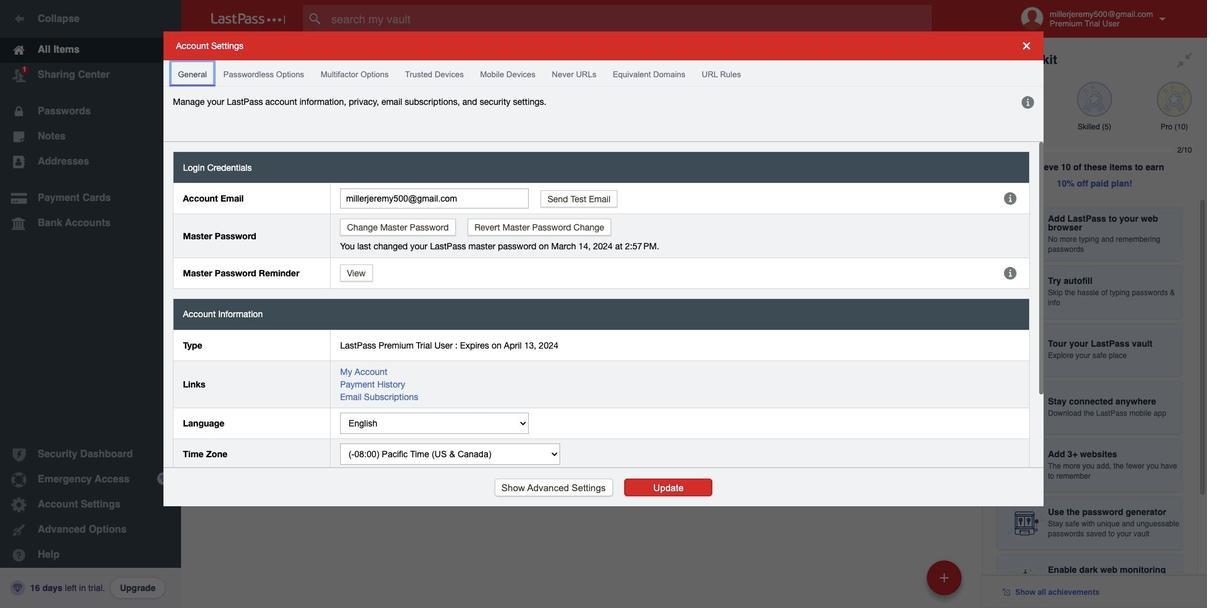 Task type: locate. For each thing, give the bounding box(es) containing it.
new item navigation
[[923, 557, 970, 609]]

search my vault text field
[[303, 5, 957, 33]]

new item image
[[940, 574, 949, 583]]

lastpass image
[[211, 13, 286, 25]]

Search search field
[[303, 5, 957, 33]]



Task type: vqa. For each thing, say whether or not it's contained in the screenshot.
Main navigation navigation
yes



Task type: describe. For each thing, give the bounding box(es) containing it.
main navigation navigation
[[0, 0, 181, 609]]

vault options navigation
[[181, 38, 982, 75]]



